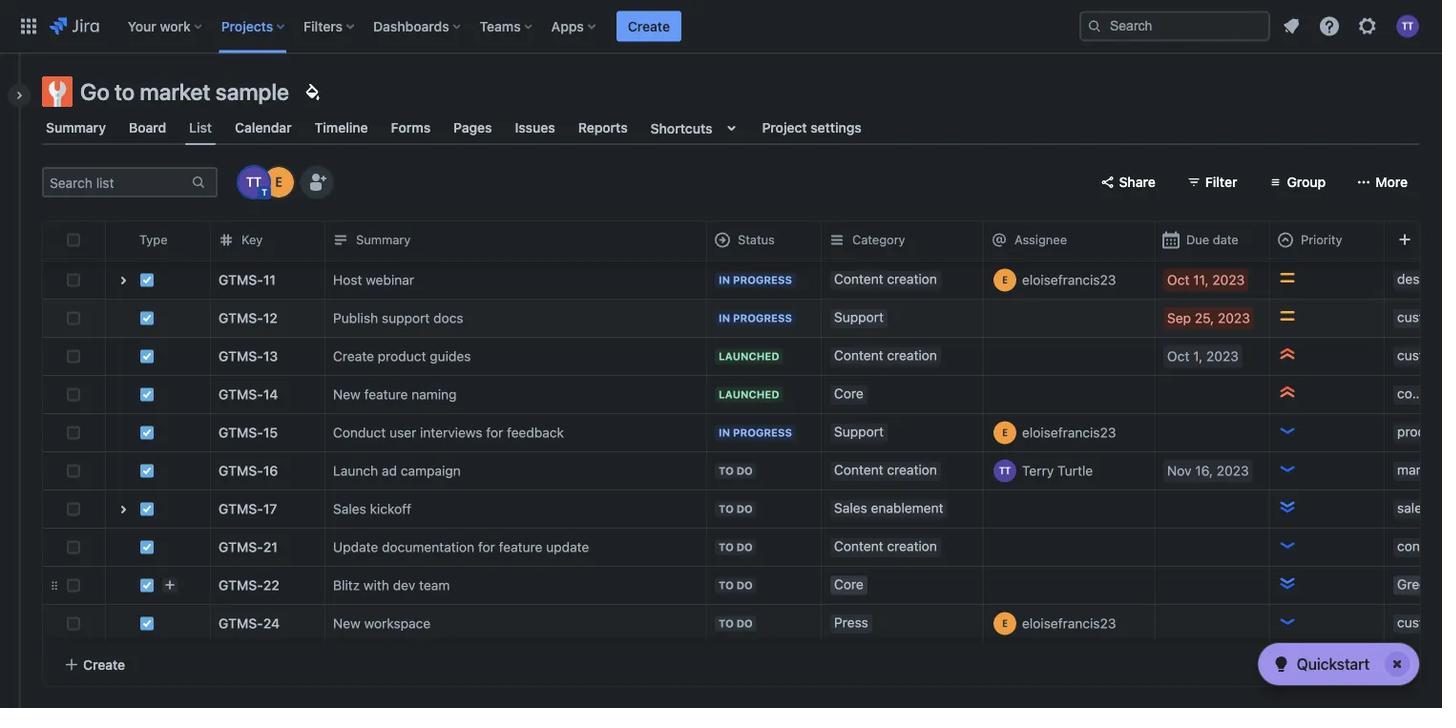 Task type: describe. For each thing, give the bounding box(es) containing it.
0 vertical spatial cell
[[43, 223, 105, 261]]

publish support docs
[[333, 310, 463, 326]]

task image for gtms-24
[[139, 616, 155, 631]]

terry
[[1022, 463, 1054, 479]]

launch
[[333, 463, 378, 479]]

do for dev
[[737, 579, 753, 592]]

primary element
[[11, 0, 1080, 53]]

progress for interviews
[[733, 427, 792, 439]]

content creation for for
[[834, 538, 937, 554]]

summary inside 'row'
[[356, 233, 411, 247]]

tab list containing list
[[31, 111, 1431, 145]]

gtms-11 link
[[219, 271, 276, 290]]

list
[[189, 120, 212, 135]]

content for for
[[834, 538, 884, 554]]

sample
[[215, 78, 289, 105]]

new for new workspace
[[333, 616, 361, 631]]

group
[[1287, 174, 1326, 190]]

gtms-21
[[219, 539, 278, 555]]

board
[[129, 120, 166, 136]]

share
[[1119, 174, 1156, 190]]

task image for gtms-12
[[139, 311, 155, 326]]

4 row from the top
[[43, 299, 1442, 338]]

gtms- for 24
[[219, 616, 263, 631]]

1 vertical spatial create button
[[43, 643, 1420, 686]]

status
[[738, 233, 775, 247]]

dismiss quickstart image
[[1382, 649, 1413, 680]]

group button
[[1257, 167, 1337, 198]]

1 creation from the top
[[887, 271, 937, 287]]

banner containing your work
[[0, 0, 1442, 53]]

user
[[389, 425, 416, 440]]

terry turtle
[[1022, 463, 1093, 479]]

filters
[[304, 18, 343, 34]]

task image for gtms-16
[[139, 463, 155, 479]]

7 row from the top
[[43, 413, 1442, 452]]

blitz
[[333, 577, 360, 593]]

do for for
[[737, 541, 753, 554]]

guides
[[430, 348, 471, 364]]

creation for for
[[887, 538, 937, 554]]

24
[[263, 616, 280, 631]]

pages
[[454, 120, 492, 136]]

in for docs
[[719, 312, 730, 325]]

gtms-21 link
[[219, 538, 278, 557]]

share button
[[1089, 167, 1167, 198]]

projects
[[221, 18, 273, 34]]

labe
[[1415, 233, 1442, 247]]

priority
[[1301, 233, 1342, 247]]

row containing type
[[43, 220, 1442, 260]]

create inside primary element
[[628, 18, 670, 34]]

shortcuts
[[651, 120, 712, 136]]

enablement
[[871, 500, 944, 516]]

task image for gtms-14
[[139, 387, 155, 402]]

conduct
[[333, 425, 386, 440]]

timeline
[[315, 120, 368, 136]]

filter
[[1205, 174, 1237, 190]]

gtms- for 13
[[219, 348, 263, 364]]

open image for gtms-17
[[112, 498, 135, 521]]

teams
[[480, 18, 521, 34]]

appswitcher icon image
[[17, 15, 40, 38]]

project settings link
[[758, 111, 865, 145]]

add people image
[[305, 171, 328, 194]]

gtms-15 link
[[219, 423, 278, 442]]

11
[[263, 272, 276, 288]]

gtms- for 11
[[219, 272, 263, 288]]

notifications image
[[1280, 15, 1303, 38]]

2 do from the top
[[737, 503, 753, 515]]

in for interviews
[[719, 427, 730, 439]]

21
[[263, 539, 278, 555]]

cell for gtms-17
[[105, 491, 210, 528]]

gtms-13 link
[[219, 347, 278, 366]]

task image for gtms-22
[[139, 578, 155, 593]]

support
[[382, 310, 430, 326]]

button to open the fields dropdown. open the fields dropdown to add fields to list view or create a new field image
[[1394, 228, 1416, 251]]

key
[[241, 233, 263, 247]]

content creation for campaign
[[834, 462, 937, 478]]

your work button
[[122, 11, 210, 42]]

create product guides
[[333, 348, 471, 364]]

Search list text field
[[44, 169, 189, 196]]

1 horizontal spatial create
[[333, 348, 374, 364]]

host
[[333, 272, 362, 288]]

host webinar
[[333, 272, 414, 288]]

launch ad campaign
[[333, 463, 461, 479]]

terry turtle image
[[239, 167, 269, 198]]

0 horizontal spatial feature
[[364, 387, 408, 402]]

0 horizontal spatial product
[[378, 348, 426, 364]]

gtms-13
[[219, 348, 278, 364]]

gtms- for 17
[[219, 501, 263, 517]]

project
[[762, 120, 807, 136]]

new feature naming
[[333, 387, 457, 402]]

1 in from the top
[[719, 274, 730, 286]]

launched for core
[[719, 388, 779, 401]]

timeline link
[[311, 111, 372, 145]]

gtms- for 16
[[219, 463, 263, 479]]

quickstart
[[1297, 655, 1370, 673]]

to do for campaign
[[719, 465, 753, 477]]

more button
[[1345, 167, 1419, 198]]

reports link
[[574, 111, 632, 145]]

3 row from the top
[[43, 261, 1442, 300]]

eloisefrancis23 image
[[263, 167, 294, 198]]

check image
[[1270, 653, 1293, 676]]

docs
[[433, 310, 463, 326]]

1 in progress from the top
[[719, 274, 792, 286]]

8 row from the top
[[43, 451, 1442, 491]]

project settings
[[762, 120, 862, 136]]

sales
[[1397, 500, 1429, 516]]

apps button
[[546, 11, 603, 42]]

to for dev
[[719, 579, 734, 592]]

due
[[1186, 233, 1210, 247]]

gtms-14
[[219, 387, 278, 402]]

support for conduct user interviews for feedback
[[834, 424, 884, 440]]

17
[[263, 501, 277, 517]]

gtms-16
[[219, 463, 278, 479]]

filter button
[[1175, 167, 1249, 198]]

conduct user interviews for feedback
[[333, 425, 564, 440]]

campaign
[[401, 463, 461, 479]]

gtms- for 21
[[219, 539, 263, 555]]

press
[[834, 615, 868, 630]]

5 to from the top
[[719, 618, 734, 630]]

1 content creation from the top
[[834, 271, 937, 287]]

interviews
[[420, 425, 483, 440]]

table containing content creation
[[43, 0, 1442, 643]]

11 row from the top
[[43, 566, 1442, 605]]

creation for campaign
[[887, 462, 937, 478]]

3 task image from the top
[[139, 502, 155, 517]]

5 do from the top
[[737, 618, 753, 630]]

gtms-17 link
[[219, 500, 277, 519]]

1 progress from the top
[[733, 274, 792, 286]]

1 vertical spatial for
[[478, 539, 495, 555]]

gtms-22
[[219, 577, 279, 593]]



Task type: locate. For each thing, give the bounding box(es) containing it.
0 vertical spatial launched
[[719, 350, 779, 363]]

work
[[160, 18, 191, 34]]

14
[[263, 387, 278, 402]]

1 task image from the top
[[139, 311, 155, 326]]

gtms- for 22
[[219, 577, 263, 593]]

feature
[[364, 387, 408, 402], [499, 539, 543, 555]]

task image for gtms-13
[[139, 349, 155, 364]]

2 vertical spatial create
[[83, 657, 125, 672]]

9 row from the top
[[43, 490, 1442, 529]]

feedback
[[507, 425, 564, 440]]

your profile and settings image
[[1396, 15, 1419, 38]]

2 in progress from the top
[[719, 312, 792, 325]]

design
[[1397, 271, 1439, 287]]

2 vertical spatial eloisefrancis23
[[1022, 616, 1116, 631]]

to do
[[719, 465, 753, 477], [719, 503, 753, 515], [719, 541, 753, 554], [719, 579, 753, 592], [719, 618, 753, 630]]

to
[[115, 78, 135, 105]]

1 horizontal spatial sales
[[834, 500, 867, 516]]

2 launched from the top
[[719, 388, 779, 401]]

0 horizontal spatial create
[[83, 657, 125, 672]]

eloisefrancis23 for press
[[1022, 616, 1116, 631]]

7 gtms- from the top
[[219, 501, 263, 517]]

date
[[1213, 233, 1239, 247]]

documentation
[[382, 539, 474, 555]]

4 to do from the top
[[719, 579, 753, 592]]

settings
[[811, 120, 862, 136]]

open image for gtms-11
[[112, 269, 135, 292]]

table
[[43, 0, 1442, 643]]

go to market sample
[[80, 78, 289, 105]]

1 content from the top
[[834, 271, 884, 287]]

2 content from the top
[[834, 347, 884, 363]]

gtms- down gtms-13 link
[[219, 387, 263, 402]]

2 support from the top
[[834, 424, 884, 440]]

4 to from the top
[[719, 579, 734, 592]]

sales left the 'enablement'
[[834, 500, 867, 516]]

4 content creation from the top
[[834, 538, 937, 554]]

2 vertical spatial progress
[[733, 427, 792, 439]]

0 vertical spatial create button
[[616, 11, 681, 42]]

3 to do from the top
[[719, 541, 753, 554]]

reports
[[578, 120, 628, 136]]

1 vertical spatial progress
[[733, 312, 792, 325]]

create
[[628, 18, 670, 34], [333, 348, 374, 364], [83, 657, 125, 672]]

summary down go at the left of the page
[[46, 120, 106, 136]]

pages link
[[450, 111, 496, 145]]

0 vertical spatial eloisefrancis23
[[1022, 272, 1116, 288]]

type
[[139, 233, 168, 247]]

open image
[[112, 269, 135, 292], [112, 498, 135, 521]]

22
[[263, 577, 279, 593]]

1 vertical spatial open image
[[112, 498, 135, 521]]

1 horizontal spatial feature
[[499, 539, 543, 555]]

tab list
[[31, 111, 1431, 145]]

1 vertical spatial new
[[333, 616, 361, 631]]

0 vertical spatial for
[[486, 425, 503, 440]]

do for campaign
[[737, 465, 753, 477]]

1 vertical spatial support
[[834, 424, 884, 440]]

0 vertical spatial progress
[[733, 274, 792, 286]]

1 horizontal spatial product
[[1397, 424, 1442, 440]]

jira image
[[50, 15, 99, 38], [50, 15, 99, 38]]

3 content creation from the top
[[834, 462, 937, 478]]

gtms- down gtms-14 link
[[219, 425, 263, 440]]

2 row from the top
[[43, 222, 1442, 262]]

content creation for guides
[[834, 347, 937, 363]]

forms
[[391, 120, 431, 136]]

webinar
[[366, 272, 414, 288]]

content
[[834, 271, 884, 287], [834, 347, 884, 363], [834, 462, 884, 478], [834, 538, 884, 554]]

support up sales enablement
[[834, 424, 884, 440]]

green
[[1397, 577, 1435, 592]]

sales kickoff
[[333, 501, 411, 517]]

sidebar navigation image
[[0, 76, 42, 115]]

gtms- down gtms-21 link
[[219, 577, 263, 593]]

gtms-11
[[219, 272, 276, 288]]

1 vertical spatial product
[[1397, 424, 1442, 440]]

1 core from the top
[[834, 386, 864, 401]]

new up conduct
[[333, 387, 361, 402]]

3 progress from the top
[[733, 427, 792, 439]]

16
[[263, 463, 278, 479]]

3 eloisefrancis23 from the top
[[1022, 616, 1116, 631]]

creation for guides
[[887, 347, 937, 363]]

row containing sales enablement
[[43, 490, 1442, 529]]

4 task image from the top
[[139, 425, 155, 440]]

sales down launch
[[333, 501, 366, 517]]

gtms-16 link
[[219, 461, 278, 481]]

team
[[419, 577, 450, 593]]

1 vertical spatial create
[[333, 348, 374, 364]]

update
[[333, 539, 378, 555]]

4 task image from the top
[[139, 540, 155, 555]]

gtms-15
[[219, 425, 278, 440]]

to do for for
[[719, 541, 753, 554]]

to
[[719, 465, 734, 477], [719, 503, 734, 515], [719, 541, 734, 554], [719, 579, 734, 592], [719, 618, 734, 630]]

your
[[128, 18, 156, 34]]

new for new feature naming
[[333, 387, 361, 402]]

cell down search list text box
[[43, 223, 105, 261]]

5 gtms- from the top
[[219, 425, 263, 440]]

issues
[[515, 120, 555, 136]]

gtms- down gtms-17 link
[[219, 539, 263, 555]]

2 progress from the top
[[733, 312, 792, 325]]

2 vertical spatial in progress
[[719, 427, 792, 439]]

6 row from the top
[[43, 375, 1442, 414]]

2 horizontal spatial create
[[628, 18, 670, 34]]

gtms- down 'gtms-22' link
[[219, 616, 263, 631]]

gtms-24 link
[[219, 614, 280, 633]]

task image for gtms-21
[[139, 540, 155, 555]]

9 gtms- from the top
[[219, 577, 263, 593]]

0 vertical spatial in
[[719, 274, 730, 286]]

help image
[[1318, 15, 1341, 38]]

2 vertical spatial cell
[[105, 491, 210, 528]]

0 vertical spatial product
[[378, 348, 426, 364]]

1 gtms- from the top
[[219, 272, 263, 288]]

for right documentation
[[478, 539, 495, 555]]

gtms- for 12
[[219, 310, 263, 326]]

core for blitz with dev team
[[834, 577, 864, 592]]

quickstart button
[[1259, 643, 1419, 685]]

1 task image from the top
[[139, 273, 155, 288]]

banner
[[0, 0, 1442, 53]]

gtms-12
[[219, 310, 278, 326]]

2 creation from the top
[[887, 347, 937, 363]]

0 horizontal spatial sales
[[333, 501, 366, 517]]

task image
[[139, 273, 155, 288], [139, 349, 155, 364], [139, 387, 155, 402], [139, 425, 155, 440]]

gtms- down gtms-16 link
[[219, 501, 263, 517]]

2 task image from the top
[[139, 349, 155, 364]]

cell down type
[[105, 262, 210, 299]]

create button inside primary element
[[616, 11, 681, 42]]

0 vertical spatial create
[[628, 18, 670, 34]]

dev
[[393, 577, 415, 593]]

12
[[263, 310, 278, 326]]

3 creation from the top
[[887, 462, 937, 478]]

core
[[834, 386, 864, 401], [834, 577, 864, 592]]

new down blitz
[[333, 616, 361, 631]]

cell left gtms-17 link
[[105, 491, 210, 528]]

launched for content creation
[[719, 350, 779, 363]]

1 vertical spatial feature
[[499, 539, 543, 555]]

progress
[[733, 274, 792, 286], [733, 312, 792, 325], [733, 427, 792, 439]]

create button
[[616, 11, 681, 42], [43, 643, 1420, 686]]

0 vertical spatial feature
[[364, 387, 408, 402]]

1 support from the top
[[834, 309, 884, 325]]

gtms- down gtms-11 link at the top of page
[[219, 310, 263, 326]]

gtms-17
[[219, 501, 277, 517]]

1 vertical spatial core
[[834, 577, 864, 592]]

market
[[140, 78, 210, 105]]

2 eloisefrancis23 from the top
[[1022, 425, 1116, 440]]

support down category at the top
[[834, 309, 884, 325]]

15
[[263, 425, 278, 440]]

2 content creation from the top
[[834, 347, 937, 363]]

task image for gtms-15
[[139, 425, 155, 440]]

gtms- for 15
[[219, 425, 263, 440]]

0 vertical spatial summary
[[46, 120, 106, 136]]

kickoff
[[370, 501, 411, 517]]

issues link
[[511, 111, 559, 145]]

1 new from the top
[[333, 387, 361, 402]]

for left feedback
[[486, 425, 503, 440]]

3 task image from the top
[[139, 387, 155, 402]]

content for guides
[[834, 347, 884, 363]]

gtms-
[[219, 272, 263, 288], [219, 310, 263, 326], [219, 348, 263, 364], [219, 387, 263, 402], [219, 425, 263, 440], [219, 463, 263, 479], [219, 501, 263, 517], [219, 539, 263, 555], [219, 577, 263, 593], [219, 616, 263, 631]]

update
[[546, 539, 589, 555]]

your work
[[128, 18, 191, 34]]

1 vertical spatial in
[[719, 312, 730, 325]]

5 task image from the top
[[139, 578, 155, 593]]

0 vertical spatial new
[[333, 387, 361, 402]]

task image
[[139, 311, 155, 326], [139, 463, 155, 479], [139, 502, 155, 517], [139, 540, 155, 555], [139, 578, 155, 593], [139, 616, 155, 631]]

do
[[737, 465, 753, 477], [737, 503, 753, 515], [737, 541, 753, 554], [737, 579, 753, 592], [737, 618, 753, 630]]

summary
[[46, 120, 106, 136], [356, 233, 411, 247]]

1 vertical spatial launched
[[719, 388, 779, 401]]

1 vertical spatial in progress
[[719, 312, 792, 325]]

2 to from the top
[[719, 503, 734, 515]]

3 in progress from the top
[[719, 427, 792, 439]]

gtms-22 link
[[219, 576, 279, 595]]

1 do from the top
[[737, 465, 753, 477]]

2 in from the top
[[719, 312, 730, 325]]

2 gtms- from the top
[[219, 310, 263, 326]]

5 row from the top
[[43, 337, 1442, 376]]

set background color image
[[301, 80, 323, 103]]

due date
[[1186, 233, 1239, 247]]

to do for dev
[[719, 579, 753, 592]]

2 open image from the top
[[112, 498, 135, 521]]

content creation
[[834, 271, 937, 287], [834, 347, 937, 363], [834, 462, 937, 478], [834, 538, 937, 554]]

1 horizontal spatial summary
[[356, 233, 411, 247]]

product down content
[[1397, 424, 1442, 440]]

in progress for docs
[[719, 312, 792, 325]]

calendar link
[[231, 111, 296, 145]]

2 vertical spatial in
[[719, 427, 730, 439]]

dashboards
[[373, 18, 449, 34]]

Search field
[[1080, 11, 1270, 42]]

1 vertical spatial summary
[[356, 233, 411, 247]]

2 to do from the top
[[719, 503, 753, 515]]

teams button
[[474, 11, 540, 42]]

2 task image from the top
[[139, 463, 155, 479]]

creation
[[887, 271, 937, 287], [887, 347, 937, 363], [887, 462, 937, 478], [887, 538, 937, 554]]

0 vertical spatial open image
[[112, 269, 135, 292]]

search image
[[1087, 19, 1102, 34]]

8 gtms- from the top
[[219, 539, 263, 555]]

1 row from the top
[[43, 220, 1442, 260]]

0 horizontal spatial summary
[[46, 120, 106, 136]]

3 do from the top
[[737, 541, 753, 554]]

in progress for interviews
[[719, 427, 792, 439]]

board link
[[125, 111, 170, 145]]

1 launched from the top
[[719, 350, 779, 363]]

workspace
[[364, 616, 431, 631]]

settings image
[[1356, 15, 1379, 38]]

1 open image from the top
[[112, 269, 135, 292]]

to for for
[[719, 541, 734, 554]]

gtms- down gtms-15 link at left bottom
[[219, 463, 263, 479]]

core for new feature naming
[[834, 386, 864, 401]]

0 vertical spatial in progress
[[719, 274, 792, 286]]

calendar
[[235, 120, 292, 136]]

5 to do from the top
[[719, 618, 753, 630]]

new workspace
[[333, 616, 431, 631]]

progress for docs
[[733, 312, 792, 325]]

1 eloisefrancis23 from the top
[[1022, 272, 1116, 288]]

4 creation from the top
[[887, 538, 937, 554]]

forms link
[[387, 111, 434, 145]]

update documentation for feature update
[[333, 539, 589, 555]]

product down publish support docs
[[378, 348, 426, 364]]

gtms- up 'gtms-12'
[[219, 272, 263, 288]]

3 to from the top
[[719, 541, 734, 554]]

ad
[[382, 463, 397, 479]]

0 vertical spatial core
[[834, 386, 864, 401]]

gtms-14 link
[[219, 385, 278, 404]]

3 content from the top
[[834, 462, 884, 478]]

more
[[1376, 174, 1408, 190]]

gtms- for 14
[[219, 387, 263, 402]]

3 in from the top
[[719, 427, 730, 439]]

to for campaign
[[719, 465, 734, 477]]

0 vertical spatial support
[[834, 309, 884, 325]]

1 to from the top
[[719, 465, 734, 477]]

row containing press
[[43, 604, 1442, 643]]

category
[[852, 233, 905, 247]]

summary up webinar
[[356, 233, 411, 247]]

3 gtms- from the top
[[219, 348, 263, 364]]

13
[[263, 348, 278, 364]]

4 gtms- from the top
[[219, 387, 263, 402]]

eloisefrancis23 for support
[[1022, 425, 1116, 440]]

feature down "create product guides"
[[364, 387, 408, 402]]

product
[[378, 348, 426, 364], [1397, 424, 1442, 440]]

2 new from the top
[[333, 616, 361, 631]]

apps
[[551, 18, 584, 34]]

2 core from the top
[[834, 577, 864, 592]]

in progress
[[719, 274, 792, 286], [719, 312, 792, 325], [719, 427, 792, 439]]

for
[[486, 425, 503, 440], [478, 539, 495, 555]]

cell for gtms-11
[[105, 262, 210, 299]]

sales for sales enablement
[[834, 500, 867, 516]]

assignee
[[1015, 233, 1067, 247]]

feature left update
[[499, 539, 543, 555]]

gtms- down gtms-12 link
[[219, 348, 263, 364]]

4 do from the top
[[737, 579, 753, 592]]

10 gtms- from the top
[[219, 616, 263, 631]]

10 row from the top
[[43, 528, 1442, 567]]

task image inside cell
[[139, 273, 155, 288]]

cell
[[43, 223, 105, 261], [105, 262, 210, 299], [105, 491, 210, 528]]

12 row from the top
[[43, 604, 1442, 643]]

content for campaign
[[834, 462, 884, 478]]

6 gtms- from the top
[[219, 463, 263, 479]]

6 task image from the top
[[139, 616, 155, 631]]

4 content from the top
[[834, 538, 884, 554]]

sales for sales kickoff
[[333, 501, 366, 517]]

1 to do from the top
[[719, 465, 753, 477]]

1 vertical spatial cell
[[105, 262, 210, 299]]

dashboards button
[[368, 11, 468, 42]]

1 vertical spatial eloisefrancis23
[[1022, 425, 1116, 440]]

sales enablement
[[834, 500, 944, 516]]

eloisefrancis23 for content creation
[[1022, 272, 1116, 288]]

support for publish support docs
[[834, 309, 884, 325]]

with
[[364, 577, 389, 593]]

row
[[43, 220, 1442, 260], [43, 222, 1442, 262], [43, 261, 1442, 300], [43, 299, 1442, 338], [43, 337, 1442, 376], [43, 375, 1442, 414], [43, 413, 1442, 452], [43, 451, 1442, 491], [43, 490, 1442, 529], [43, 528, 1442, 567], [43, 566, 1442, 605], [43, 604, 1442, 643]]

naming
[[412, 387, 457, 402]]

content
[[1397, 386, 1442, 401]]



Task type: vqa. For each thing, say whether or not it's contained in the screenshot.
View all projects LINK
no



